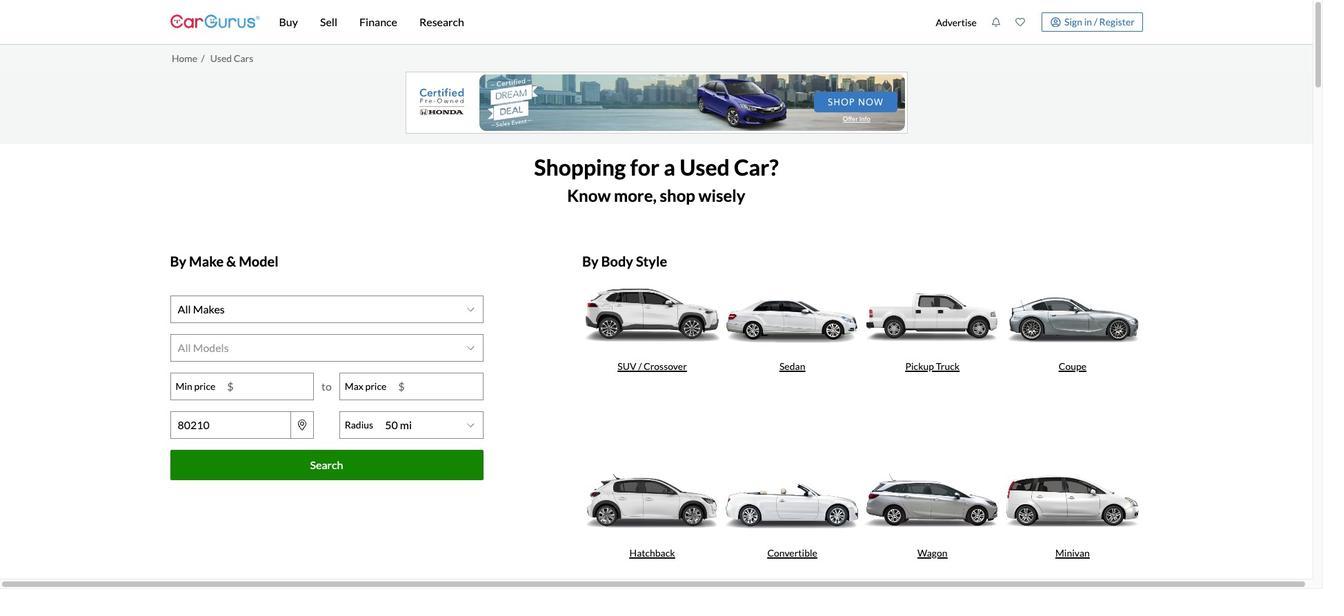 Task type: locate. For each thing, give the bounding box(es) containing it.
cargurus logo homepage link image
[[170, 2, 260, 42]]

for
[[630, 153, 660, 180]]

0 vertical spatial /
[[1094, 16, 1097, 27]]

price right max
[[365, 381, 387, 393]]

0 horizontal spatial used
[[210, 52, 232, 64]]

used up wisely
[[680, 153, 730, 180]]

2 chevron down image from the top
[[467, 344, 474, 352]]

1 horizontal spatial by
[[582, 253, 599, 270]]

price right min on the bottom left of page
[[194, 381, 215, 393]]

coupe link
[[1003, 275, 1143, 462]]

search button
[[170, 450, 483, 481]]

wisely
[[698, 185, 745, 205]]

know
[[567, 185, 611, 205]]

research
[[419, 15, 464, 28]]

/ for home / used cars
[[201, 52, 205, 64]]

used
[[210, 52, 232, 64], [680, 153, 730, 180]]

by left make
[[170, 253, 186, 270]]

price
[[194, 381, 215, 393], [365, 381, 387, 393]]

0 horizontal spatial by
[[170, 253, 186, 270]]

hatchback link
[[582, 462, 722, 590]]

cargurus logo homepage link link
[[170, 2, 260, 42]]

1 vertical spatial chevron down image
[[467, 344, 474, 352]]

by
[[170, 253, 186, 270], [582, 253, 599, 270]]

minivan link
[[1003, 462, 1143, 590]]

0 vertical spatial used
[[210, 52, 232, 64]]

style
[[636, 253, 667, 270]]

truck
[[936, 361, 960, 372]]

1 price from the left
[[194, 381, 215, 393]]

0 horizontal spatial price
[[194, 381, 215, 393]]

suv / crossover body style image
[[582, 275, 722, 354]]

used left cars
[[210, 52, 232, 64]]

/ inside sign in / register link
[[1094, 16, 1097, 27]]

minivan
[[1055, 548, 1090, 560]]

min
[[176, 381, 192, 393]]

pickup truck link
[[862, 275, 1003, 462]]

chevron down image
[[467, 421, 474, 430]]

menu bar
[[260, 0, 928, 44]]

menu
[[928, 3, 1143, 41]]

in
[[1084, 16, 1092, 27]]

shopping
[[534, 153, 626, 180]]

cars
[[234, 52, 253, 64]]

1 horizontal spatial /
[[638, 361, 642, 372]]

2 vertical spatial /
[[638, 361, 642, 372]]

/ right "home" link
[[201, 52, 205, 64]]

chevron down image
[[467, 305, 474, 314], [467, 344, 474, 352]]

home / used cars
[[172, 52, 253, 64]]

2 by from the left
[[582, 253, 599, 270]]

saved cars image
[[1015, 17, 1025, 27]]

by for by body style
[[582, 253, 599, 270]]

1 by from the left
[[170, 253, 186, 270]]

car?
[[734, 153, 779, 180]]

sign in / register
[[1064, 16, 1135, 27]]

1 vertical spatial used
[[680, 153, 730, 180]]

coupe
[[1059, 361, 1087, 372]]

convertible
[[767, 548, 817, 560]]

finance button
[[348, 0, 408, 44]]

used inside shopping for a used car? know more, shop wisely
[[680, 153, 730, 180]]

Min price number field
[[220, 374, 313, 400]]

max price
[[345, 381, 387, 393]]

1 vertical spatial /
[[201, 52, 205, 64]]

research button
[[408, 0, 475, 44]]

suv / crossover
[[618, 361, 687, 372]]

2 price from the left
[[365, 381, 387, 393]]

menu bar containing buy
[[260, 0, 928, 44]]

/
[[1094, 16, 1097, 27], [201, 52, 205, 64], [638, 361, 642, 372]]

/ right suv
[[638, 361, 642, 372]]

1 horizontal spatial used
[[680, 153, 730, 180]]

pickup truck
[[905, 361, 960, 372]]

/ right in at the top of the page
[[1094, 16, 1097, 27]]

1 chevron down image from the top
[[467, 305, 474, 314]]

minivan body style image
[[1003, 462, 1143, 541]]

/ inside suv / crossover link
[[638, 361, 642, 372]]

pickup
[[905, 361, 934, 372]]

0 horizontal spatial /
[[201, 52, 205, 64]]

by left the body
[[582, 253, 599, 270]]

open notifications image
[[991, 17, 1001, 27]]

2 horizontal spatial /
[[1094, 16, 1097, 27]]

1 horizontal spatial price
[[365, 381, 387, 393]]

/ for suv / crossover
[[638, 361, 642, 372]]

0 vertical spatial chevron down image
[[467, 305, 474, 314]]



Task type: vqa. For each thing, say whether or not it's contained in the screenshot.
bluetooth to the left
no



Task type: describe. For each thing, give the bounding box(es) containing it.
by for by make & model
[[170, 253, 186, 270]]

wagon body style image
[[862, 462, 1003, 541]]

sign in / register menu item
[[1032, 12, 1143, 32]]

sign
[[1064, 16, 1082, 27]]

hatchback
[[630, 548, 675, 560]]

&
[[226, 253, 236, 270]]

by make & model
[[170, 253, 279, 270]]

search
[[310, 459, 343, 472]]

more,
[[614, 185, 657, 205]]

sell
[[320, 15, 337, 28]]

convertible link
[[722, 462, 862, 590]]

home
[[172, 52, 197, 64]]

body
[[601, 253, 633, 270]]

price for max price
[[365, 381, 387, 393]]

buy
[[279, 15, 298, 28]]

Max price number field
[[391, 374, 483, 400]]

crossover
[[644, 361, 687, 372]]

advertise
[[936, 16, 977, 28]]

advertisement region
[[405, 71, 907, 133]]

sedan link
[[722, 275, 862, 462]]

hatchback body style image
[[582, 462, 722, 541]]

make
[[189, 253, 224, 270]]

min price
[[176, 381, 215, 393]]

sedan body style image
[[722, 275, 862, 354]]

radius
[[345, 420, 373, 431]]

wagon link
[[862, 462, 1003, 590]]

convertible body style image
[[722, 462, 862, 541]]

max
[[345, 381, 363, 393]]

menu containing sign in / register
[[928, 3, 1143, 41]]

shop
[[660, 185, 695, 205]]

sedan
[[779, 361, 805, 372]]

by body style
[[582, 253, 667, 270]]

sign in / register link
[[1042, 12, 1143, 32]]

finance
[[359, 15, 397, 28]]

price for min price
[[194, 381, 215, 393]]

user icon image
[[1050, 17, 1061, 27]]

sell button
[[309, 0, 348, 44]]

advertise link
[[928, 3, 984, 41]]

coupe body style image
[[1003, 275, 1143, 354]]

Zip Code telephone field
[[170, 412, 291, 439]]

suv / crossover link
[[582, 275, 722, 462]]

register
[[1099, 16, 1135, 27]]

find my location image
[[298, 420, 306, 431]]

model
[[239, 253, 279, 270]]

home link
[[172, 52, 197, 64]]

to
[[321, 380, 332, 393]]

a
[[664, 153, 675, 180]]

wagon
[[918, 548, 948, 560]]

buy button
[[268, 0, 309, 44]]

suv
[[618, 361, 636, 372]]

shopping for a used car? know more, shop wisely
[[534, 153, 779, 205]]

pickup truck body style image
[[862, 275, 1003, 354]]



